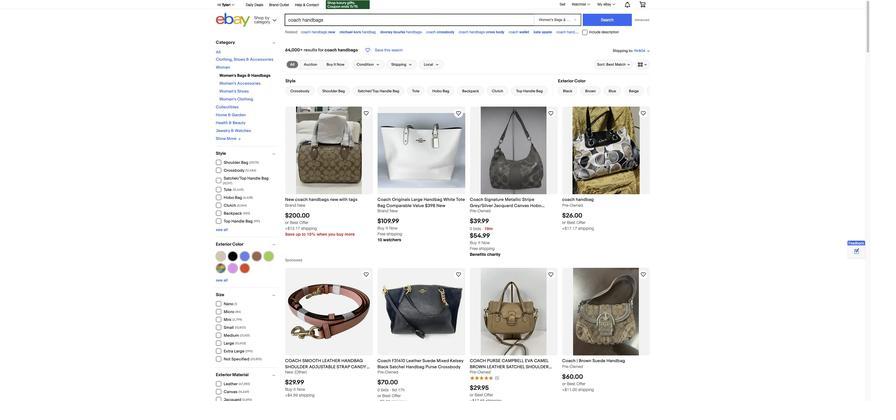 Task type: describe. For each thing, give the bounding box(es) containing it.
hobo bag (6,428)
[[224, 195, 253, 200]]

handbag inside "coach handbag pre-owned"
[[576, 197, 594, 203]]

or for $29.95
[[470, 393, 474, 398]]

new coach handbags new with tags heading
[[285, 197, 358, 203]]

my ebay
[[598, 2, 612, 6]]

clothing, shoes & accessories link
[[216, 57, 274, 62]]

All selected text field
[[290, 62, 295, 67]]

coach smooth leather handbag shoulder adjustable strap  candy pink/gold  nwot image
[[285, 281, 373, 343]]

collectibles
[[216, 105, 239, 110]]

tyler
[[222, 3, 230, 7]]

home & garden link
[[216, 113, 246, 118]]

brown inside coach | brown suede handbag pre-owned
[[579, 359, 592, 364]]

coach originals large handbag white tote bag comparable value $398 new brand new
[[378, 197, 465, 214]]

purse for mixed
[[426, 365, 437, 370]]

brand inside account navigation
[[269, 3, 279, 7]]

leather inside coach purse campbell eva camel brown leather satchel shoulder bag handbag f27231
[[487, 365, 506, 370]]

(other)
[[295, 370, 307, 375]]

new coach handbags new with tags link
[[285, 197, 373, 203]]

ebay
[[604, 2, 612, 6]]

purse for grey/silver
[[490, 209, 501, 215]]

$200.00 or best offer +$13.17 shipping save up to 15% when you buy more
[[285, 212, 355, 237]]

pre- inside coach f31410 leather suede mixed kelsey black satchel handbag purse crossbody pre-owned
[[378, 370, 385, 375]]

(1) inside main content
[[495, 376, 499, 381]]

satchel/top handle bag (10,197)
[[223, 176, 269, 185]]

clutch link
[[487, 86, 509, 96]]

tote link
[[407, 86, 425, 96]]

shop by category
[[254, 15, 270, 24]]

brand inside coach originals large handbag white tote bag comparable value $398 new brand new
[[378, 209, 389, 214]]

satchel
[[507, 365, 525, 370]]

handbag inside the michael kors handbag
[[362, 30, 376, 34]]

coach for coach handbags leather
[[557, 30, 566, 34]]

buy down 64,000 + results for coach handbags
[[327, 62, 333, 67]]

best inside $70.00 0 bids · 6d 17h or best offer
[[383, 394, 391, 399]]

free inside $109.99 buy it now free shipping 10 watchers
[[378, 232, 386, 237]]

value
[[413, 203, 424, 209]]

· for $70.00
[[390, 388, 391, 393]]

handle for top handle bag (991)
[[232, 219, 245, 224]]

now down 64,000 + results for coach handbags
[[337, 62, 345, 67]]

satchel
[[390, 365, 405, 370]]

daily deals link
[[246, 2, 263, 8]]

garden
[[232, 113, 246, 118]]

signature
[[485, 197, 504, 203]]

all for exterior color
[[224, 278, 228, 283]]

coach originals large handbag white tote bag comparable value $398 new heading
[[378, 197, 465, 209]]

show more button
[[216, 136, 241, 141]]

main content containing $200.00
[[283, 37, 665, 402]]

(991)
[[254, 220, 260, 223]]

& inside women's bags & handbags women's accessories women's shoes women's clothing
[[248, 73, 251, 78]]

shoulder for shoulder bag
[[323, 89, 338, 94]]

owned up '(1)' link
[[478, 370, 491, 375]]

free inside $39.99 0 bids · 19m $54.99 buy it now free shipping benefits charity
[[470, 247, 478, 251]]

hi
[[218, 3, 221, 7]]

it inside $109.99 buy it now free shipping 10 watchers
[[386, 226, 388, 231]]

or inside $70.00 0 bids · 6d 17h or best offer
[[378, 394, 381, 399]]

white
[[444, 197, 455, 203]]

offer for $29.95
[[484, 393, 494, 398]]

(14,669)
[[239, 390, 249, 394]]

strap
[[337, 365, 350, 370]]

coach originals large handbag white tote bag comparable value $398 new link
[[378, 197, 465, 209]]

coach for $60.00
[[563, 359, 576, 364]]

it inside $29.99 buy it now +$4.99 shipping
[[294, 388, 296, 392]]

sort: best match
[[598, 62, 626, 67]]

women
[[216, 65, 230, 70]]

handbag inside coach | brown suede handbag pre-owned
[[607, 359, 626, 364]]

coach for coach purse campbell eva camel brown leather satchel shoulder bag handbag f27231
[[470, 359, 486, 364]]

watch coach purse campbell eva camel brown leather satchel shoulder bag handbag f27231 image
[[548, 271, 555, 278]]

$398
[[425, 203, 436, 209]]

offer for $200.00
[[300, 221, 309, 225]]

handbag inside coach originals large handbag white tote bag comparable value $398 new brand new
[[424, 197, 443, 203]]

coach signature metallic stripe grey/silver jacquard canvas hobo handbag purse heading
[[470, 197, 545, 215]]

1 horizontal spatial exterior color
[[558, 78, 586, 84]]

watch coach originals large handbag white tote bag comparable value $398 new image
[[455, 110, 462, 117]]

top for top handle bag
[[516, 89, 523, 94]]

watches
[[235, 128, 251, 133]]

new (other)
[[285, 370, 307, 375]]

coach smooth leather handbag shoulder adjustable strap  candy pink/gold  nwot
[[285, 359, 367, 376]]

small
[[224, 326, 234, 330]]

jewelry
[[216, 128, 230, 133]]

home
[[216, 113, 227, 118]]

backpack link
[[458, 86, 484, 96]]

help & contact link
[[295, 2, 319, 8]]

crossbody for crossbody
[[291, 89, 310, 94]]

coach for $109.99
[[378, 197, 391, 203]]

see all button for style
[[216, 227, 228, 232]]

style inside main content
[[286, 78, 296, 84]]

backpack (920)
[[224, 211, 250, 216]]

handbag inside coach f31410 leather suede mixed kelsey black satchel handbag purse crossbody pre-owned
[[406, 365, 425, 370]]

coach signature metallic stripe grey/silver jacquard canvas hobo handbag purse
[[470, 197, 542, 215]]

clothing, shoes & accessories
[[216, 57, 274, 62]]

none submit inside shop by category banner
[[583, 14, 632, 26]]

bag
[[470, 371, 479, 376]]

medium (21,601)
[[224, 333, 250, 338]]

new inside new coach handbags new with tags brand new
[[330, 197, 338, 203]]

& inside account navigation
[[303, 3, 306, 7]]

coach f31410 leather suede mixed kelsey black satchel handbag purse crossbody link
[[378, 358, 465, 370]]

listing options selector. gallery view selected. image
[[638, 62, 648, 67]]

(84)
[[235, 310, 241, 314]]

originals
[[392, 197, 411, 203]]

$109.99 buy it now free shipping 10 watchers
[[378, 218, 403, 243]]

best for $26.00
[[567, 221, 576, 225]]

to inside $200.00 or best offer +$13.17 shipping save up to 15% when you buy more
[[302, 232, 306, 237]]

0 horizontal spatial leather
[[224, 382, 238, 387]]

Search for anything text field
[[286, 14, 533, 25]]

coach for coach handbag pre-owned
[[563, 197, 575, 203]]

watch coach smooth leather handbag shoulder adjustable strap  candy pink/gold  nwot image
[[363, 271, 370, 278]]

$29.99 buy it now +$4.99 shipping
[[285, 379, 315, 398]]

for
[[318, 47, 324, 53]]

best inside dropdown button
[[607, 62, 615, 67]]

coach purse campbell eva camel brown leather satchel shoulder bag handbag f27231 image
[[481, 268, 547, 356]]

exterior for exterior material dropdown button
[[216, 372, 231, 378]]

handle for top handle bag
[[524, 89, 536, 94]]

clothing
[[237, 97, 253, 102]]

crossbody (12,456)
[[224, 168, 256, 173]]

& right home
[[228, 113, 231, 118]]

(47,280)
[[239, 383, 250, 386]]

0 for $39.99
[[470, 227, 472, 231]]

bids for $70.00
[[381, 388, 389, 393]]

coach handbag heading
[[563, 197, 594, 203]]

top handle bag (991)
[[224, 219, 260, 224]]

watch coach handbag image
[[640, 110, 647, 117]]

owned inside coach | brown suede handbag pre-owned
[[570, 365, 583, 369]]

beauty
[[233, 120, 246, 125]]

watchers
[[383, 238, 401, 243]]

0 vertical spatial brown
[[586, 89, 596, 94]]

buy it now link
[[323, 61, 348, 68]]

handbags inside dooney bourke handbags
[[407, 30, 422, 34]]

health & beauty link
[[216, 120, 246, 125]]

shipping for $29.99
[[299, 393, 315, 398]]

coach handbag image
[[573, 107, 640, 194]]

0 for $70.00
[[378, 388, 380, 393]]

canvas inside coach signature metallic stripe grey/silver jacquard canvas hobo handbag purse
[[514, 203, 530, 209]]

advanced
[[635, 18, 650, 22]]

tote inside coach originals large handbag white tote bag comparable value $398 new brand new
[[456, 197, 465, 203]]

buy inside $39.99 0 bids · 19m $54.99 buy it now free shipping benefits charity
[[470, 241, 477, 245]]

crossbody for crossbody (12,456)
[[224, 168, 245, 173]]

|
[[577, 359, 578, 364]]

1 vertical spatial style
[[216, 151, 226, 156]]

backpack for backpack (920)
[[224, 211, 242, 216]]

coach handbag pre-owned
[[563, 197, 594, 208]]

comparable
[[387, 203, 412, 209]]

shipping for $26.00
[[579, 226, 594, 231]]

exterior for exterior color dropdown button
[[216, 242, 231, 247]]

$54.99
[[470, 233, 490, 240]]

watch coach f31410 leather suede mixed kelsey black satchel handbag purse crossbody image
[[455, 271, 462, 278]]

handbags inside new coach handbags new with tags brand new
[[309, 197, 329, 203]]

offer for $26.00
[[577, 221, 586, 225]]

best for $29.95
[[475, 393, 483, 398]]

pre-owned for bag
[[470, 370, 491, 375]]

now inside $29.99 buy it now +$4.99 shipping
[[297, 388, 305, 392]]

medium
[[224, 333, 239, 338]]

see all for exterior color
[[216, 278, 228, 283]]

metallic
[[505, 197, 522, 203]]

black inside coach f31410 leather suede mixed kelsey black satchel handbag purse crossbody pre-owned
[[378, 365, 389, 370]]

watchlist link
[[569, 1, 593, 8]]

1 vertical spatial large
[[224, 341, 234, 346]]

3 women's from the top
[[219, 89, 236, 94]]

pre- up '(1)' link
[[470, 370, 478, 375]]

related:
[[285, 30, 298, 34]]

nano
[[224, 302, 234, 307]]

blue
[[609, 89, 617, 94]]

pre- up $39.99
[[470, 209, 478, 214]]

crossbody
[[437, 30, 455, 34]]

collectibles home & garden health & beauty jewelry & watches
[[216, 105, 251, 133]]

coach f31410 leather suede mixed kelsey black satchel handbag purse crossbody heading
[[378, 359, 464, 370]]

f31410
[[392, 359, 406, 364]]

large (10,603)
[[224, 341, 246, 346]]

canvas (14,669)
[[224, 390, 249, 395]]

shipping inside $39.99 0 bids · 19m $54.99 buy it now free shipping benefits charity
[[479, 247, 495, 251]]

(290)
[[246, 350, 253, 354]]

shoulder inside the coach smooth leather handbag shoulder adjustable strap  candy pink/gold  nwot
[[285, 365, 308, 370]]

tote for tote
[[412, 89, 420, 94]]

shoulder for shoulder bag (29,174)
[[224, 160, 240, 165]]

$29.95 or best offer
[[470, 385, 494, 398]]

leather inside coach f31410 leather suede mixed kelsey black satchel handbag purse crossbody pre-owned
[[407, 359, 422, 364]]

size
[[216, 292, 224, 298]]

help & contact
[[295, 3, 319, 7]]

show more
[[216, 136, 237, 141]]

shop
[[254, 15, 264, 20]]

by
[[265, 15, 270, 20]]

feedback
[[849, 242, 865, 246]]

or for $200.00
[[285, 221, 289, 225]]

top handle bag
[[516, 89, 543, 94]]

handbag inside coach purse campbell eva camel brown leather satchel shoulder bag handbag f27231
[[480, 371, 502, 376]]

shipping for shipping to : 94804
[[613, 48, 628, 53]]

& up more
[[231, 128, 234, 133]]

2 women's from the top
[[219, 81, 236, 86]]

clutch for clutch (3,064)
[[224, 203, 236, 208]]

micro
[[224, 310, 234, 315]]

handbag inside coach signature metallic stripe grey/silver jacquard canvas hobo handbag purse
[[470, 209, 489, 215]]

$29.95
[[470, 385, 489, 392]]

shop by category banner
[[215, 0, 650, 28]]

shipping for $109.99
[[387, 232, 403, 237]]

coach signature metallic stripe grey/silver jacquard canvas hobo handbag purse link
[[470, 197, 558, 215]]

auction
[[304, 62, 317, 67]]



Task type: vqa. For each thing, say whether or not it's contained in the screenshot.
& within the women's bags & handbags women's accessories women's shoes women's clothing
yes



Task type: locate. For each thing, give the bounding box(es) containing it.
it down $109.99 on the left bottom of the page
[[386, 226, 388, 231]]

see for style
[[216, 227, 223, 232]]

women's bags & handbags women's accessories women's shoes women's clothing
[[219, 73, 271, 102]]

offer inside $26.00 or best offer +$17.17 shipping
[[577, 221, 586, 225]]

cross
[[486, 30, 495, 34]]

coach up $200.00
[[295, 197, 308, 203]]

brand up $109.99 on the left bottom of the page
[[378, 209, 389, 214]]

0 vertical spatial all link
[[216, 50, 221, 55]]

0 vertical spatial see all button
[[216, 227, 228, 232]]

coach for coach handbags cross body
[[459, 30, 469, 34]]

0 vertical spatial shoes
[[234, 57, 245, 62]]

your shopping cart image
[[639, 1, 646, 7]]

1 horizontal spatial top
[[516, 89, 523, 94]]

offer inside $200.00 or best offer +$13.17 shipping save up to 15% when you buy more
[[300, 221, 309, 225]]

1 horizontal spatial style
[[286, 78, 296, 84]]

$60.00
[[563, 374, 583, 381]]

shipping inside $29.99 buy it now +$4.99 shipping
[[299, 393, 315, 398]]

large up specified on the bottom
[[234, 349, 245, 354]]

match
[[615, 62, 626, 67]]

1 vertical spatial leather
[[224, 382, 238, 387]]

bids down the $70.00
[[381, 388, 389, 393]]

hobo for hobo bag (6,428)
[[224, 195, 234, 200]]

0 vertical spatial 0
[[470, 227, 472, 231]]

1 vertical spatial handbag
[[576, 197, 594, 203]]

+$17.17
[[563, 226, 578, 231]]

1 horizontal spatial clutch
[[492, 89, 504, 94]]

2 horizontal spatial tote
[[456, 197, 465, 203]]

1 horizontal spatial black
[[563, 89, 573, 94]]

1 vertical spatial all
[[224, 278, 228, 283]]

all for style
[[224, 227, 228, 232]]

0 horizontal spatial color
[[232, 242, 244, 247]]

coach inside coach f31410 leather suede mixed kelsey black satchel handbag purse crossbody pre-owned
[[378, 359, 391, 364]]

leather
[[322, 359, 341, 364], [487, 365, 506, 370]]

see
[[216, 227, 223, 232], [216, 278, 223, 283]]

purse down the mixed
[[426, 365, 437, 370]]

coach | brown suede handbag image
[[574, 268, 639, 356]]

bids inside $70.00 0 bids · 6d 17h or best offer
[[381, 388, 389, 393]]

now down $54.99
[[482, 241, 490, 245]]

coach inside coach wallet
[[509, 30, 519, 34]]

0 vertical spatial style
[[286, 78, 296, 84]]

crossbody down the mixed
[[438, 365, 461, 370]]

1 see all button from the top
[[216, 227, 228, 232]]

accessories down bags
[[237, 81, 261, 86]]

coach left wallet
[[509, 30, 519, 34]]

new coach handbags new with tags brand new
[[285, 197, 358, 208]]

0 vertical spatial pre-owned
[[470, 209, 491, 214]]

it down 64,000 + results for coach handbags
[[334, 62, 336, 67]]

1 vertical spatial accessories
[[237, 81, 261, 86]]

not specified (20,825)
[[224, 357, 262, 362]]

shipping inside dropdown button
[[392, 62, 407, 67]]

sort: best match button
[[595, 60, 633, 69]]

or down the $70.00
[[378, 394, 381, 399]]

handbags left "cross"
[[470, 30, 485, 34]]

shipping for shipping
[[392, 62, 407, 67]]

owned inside "coach handbag pre-owned"
[[570, 203, 583, 208]]

0 vertical spatial accessories
[[250, 57, 274, 62]]

or for $60.00
[[563, 382, 566, 387]]

exterior material button
[[216, 372, 278, 378]]

save inside $200.00 or best offer +$13.17 shipping save up to 15% when you buy more
[[285, 232, 295, 237]]

handbag down purse in the bottom right of the page
[[480, 371, 502, 376]]

None submit
[[583, 14, 632, 26]]

1 horizontal spatial canvas
[[514, 203, 530, 209]]

coach f31410 leather suede mixed kelsey black satchel handbag purse crossbody pre-owned
[[378, 359, 464, 375]]

see all button up size
[[216, 278, 228, 283]]

leather
[[584, 30, 596, 34]]

1 vertical spatial purse
[[426, 365, 437, 370]]

17h
[[398, 388, 405, 393]]

black left satchel
[[378, 365, 389, 370]]

shipping inside $200.00 or best offer +$13.17 shipping save up to 15% when you buy more
[[301, 226, 317, 231]]

coach inside new coach handbags new with tags brand new
[[295, 197, 308, 203]]

0 vertical spatial canvas
[[514, 203, 530, 209]]

category
[[254, 19, 270, 24]]

shoulder up pink/gold
[[285, 365, 308, 370]]

coach left crossbody
[[427, 30, 436, 34]]

shoulder bag
[[323, 89, 345, 94]]

handbags inside coach handbags cross body
[[470, 30, 485, 34]]

all
[[224, 227, 228, 232], [224, 278, 228, 283]]

1 vertical spatial (1)
[[495, 376, 499, 381]]

coach smooth leather handbag shoulder adjustable strap  candy pink/gold  nwot link
[[285, 358, 373, 376]]

owned inside coach f31410 leather suede mixed kelsey black satchel handbag purse crossbody pre-owned
[[385, 370, 399, 375]]

(10,603)
[[235, 342, 246, 346]]

(1) right nano
[[235, 302, 237, 306]]

4 women's from the top
[[219, 97, 236, 102]]

1 coach from the left
[[285, 359, 302, 364]]

top right clutch link on the right
[[516, 89, 523, 94]]

pre- up the $70.00
[[378, 370, 385, 375]]

all up size
[[224, 278, 228, 283]]

0 horizontal spatial bids
[[381, 388, 389, 393]]

1 horizontal spatial all link
[[287, 61, 298, 68]]

backpack for backpack
[[463, 89, 479, 94]]

pre-owned up $39.99
[[470, 209, 491, 214]]

1 vertical spatial leather
[[487, 365, 506, 370]]

coach | brown suede handbag heading
[[563, 359, 626, 364]]

1 all from the top
[[224, 227, 228, 232]]

stripe
[[523, 197, 535, 203]]

hobo down tote (12,449)
[[224, 195, 234, 200]]

or inside $26.00 or best offer +$17.17 shipping
[[563, 221, 566, 225]]

0 horizontal spatial black
[[378, 365, 389, 370]]

best inside $200.00 or best offer +$13.17 shipping save up to 15% when you buy more
[[290, 221, 298, 225]]

exterior color up black link
[[558, 78, 586, 84]]

handbags inside coach handbags leather
[[567, 30, 583, 34]]

suede for $60.00
[[593, 359, 606, 364]]

0 horizontal spatial shipping
[[392, 62, 407, 67]]

buy
[[327, 62, 333, 67], [378, 226, 385, 231], [470, 241, 477, 245], [285, 388, 292, 392]]

2 horizontal spatial hobo
[[531, 203, 542, 209]]

coach inside coach handbags new
[[301, 30, 311, 34]]

0 down $39.99
[[470, 227, 472, 231]]

coach for $70.00
[[378, 359, 391, 364]]

see all button down top handle bag (991)
[[216, 227, 228, 232]]

best up "+$17.17"
[[567, 221, 576, 225]]

blue link
[[604, 86, 622, 96]]

suede inside coach | brown suede handbag pre-owned
[[593, 359, 606, 364]]

account navigation
[[215, 0, 650, 10]]

handbags up "for"
[[312, 30, 327, 34]]

offer inside $29.95 or best offer
[[484, 393, 494, 398]]

1 pre-owned from the top
[[470, 209, 491, 214]]

watchlist
[[572, 2, 587, 6]]

pre- inside coach | brown suede handbag pre-owned
[[563, 365, 570, 369]]

shipping right +$4.99 on the bottom
[[299, 393, 315, 398]]

· inside $70.00 0 bids · 6d 17h or best offer
[[390, 388, 391, 393]]

coach inside the coach smooth leather handbag shoulder adjustable strap  candy pink/gold  nwot
[[285, 359, 302, 364]]

0 horizontal spatial clutch
[[224, 203, 236, 208]]

all down top handle bag (991)
[[224, 227, 228, 232]]

coach signature metallic stripe grey/silver jacquard canvas hobo handbag purse image
[[481, 107, 547, 194]]

shipping inside $26.00 or best offer +$17.17 shipping
[[579, 226, 594, 231]]

new left the with
[[330, 197, 338, 203]]

coach up brown
[[470, 359, 486, 364]]

1 horizontal spatial shipping
[[613, 48, 628, 53]]

coach inside coach crossbody
[[427, 30, 436, 34]]

shipping for $60.00
[[579, 388, 594, 393]]

bids for $39.99
[[474, 227, 481, 231]]

1 see from the top
[[216, 227, 223, 232]]

0 vertical spatial to
[[629, 48, 633, 53]]

shipping left :
[[613, 48, 628, 53]]

it inside $39.99 0 bids · 19m $54.99 buy it now free shipping benefits charity
[[478, 241, 481, 245]]

it down $54.99
[[478, 241, 481, 245]]

jewelry & watches link
[[216, 128, 251, 133]]

handbags left the with
[[309, 197, 329, 203]]

0 horizontal spatial exterior color
[[216, 242, 244, 247]]

$26.00 or best offer +$17.17 shipping
[[563, 212, 594, 231]]

coach crossbody
[[427, 30, 455, 34]]

bag inside satchel/top handle bag (10,197)
[[262, 176, 269, 181]]

best up +$13.17
[[290, 221, 298, 225]]

64,000 + results for coach handbags
[[285, 47, 358, 53]]

& down home & garden 'link'
[[229, 120, 232, 125]]

coach originals large handbag white tote bag comparable value $398 new image
[[378, 113, 465, 188]]

(29,174)
[[249, 161, 259, 165]]

0 horizontal spatial canvas
[[224, 390, 238, 395]]

collectibles link
[[216, 105, 239, 110]]

tote right the white at right
[[456, 197, 465, 203]]

or inside $60.00 or best offer +$11.00 shipping
[[563, 382, 566, 387]]

1 horizontal spatial satchel/top
[[358, 89, 379, 94]]

0 horizontal spatial all link
[[216, 50, 221, 55]]

shipping for $200.00
[[301, 226, 317, 231]]

1 vertical spatial crossbody
[[224, 168, 245, 173]]

0 vertical spatial exterior
[[558, 78, 574, 84]]

15%
[[307, 232, 316, 237]]

0 vertical spatial leather
[[407, 359, 422, 364]]

tote for tote (12,449)
[[224, 187, 232, 192]]

shipping up watchers
[[387, 232, 403, 237]]

or inside $29.95 or best offer
[[470, 393, 474, 398]]

it inside buy it now link
[[334, 62, 336, 67]]

brown right |
[[579, 359, 592, 364]]

shipping inside $109.99 buy it now free shipping 10 watchers
[[387, 232, 403, 237]]

best
[[607, 62, 615, 67], [290, 221, 298, 225], [567, 221, 576, 225], [567, 382, 576, 387], [475, 393, 483, 398], [383, 394, 391, 399]]

+$13.17
[[285, 226, 300, 231]]

all up clothing,
[[216, 50, 221, 55]]

brand inside new coach handbags new with tags brand new
[[285, 203, 296, 208]]

0 vertical spatial purse
[[490, 209, 501, 215]]

coach handbags new
[[301, 30, 335, 34]]

1 vertical spatial color
[[232, 242, 244, 247]]

94804
[[635, 49, 646, 53]]

category
[[216, 40, 235, 45]]

clutch for clutch
[[492, 89, 504, 94]]

shoes up clothing
[[237, 89, 249, 94]]

0 vertical spatial large
[[412, 197, 423, 203]]

include description
[[589, 30, 619, 34]]

exterior material
[[216, 372, 249, 378]]

shipping right +$11.00
[[579, 388, 594, 393]]

buy down $109.99 on the left bottom of the page
[[378, 226, 385, 231]]

pre-owned up '(1)' link
[[470, 370, 491, 375]]

get the coupon image
[[326, 0, 370, 9]]

$39.99
[[470, 218, 489, 226]]

accessories up the 'handbags'
[[250, 57, 274, 62]]

shoes right clothing,
[[234, 57, 245, 62]]

bag inside coach originals large handbag white tote bag comparable value $398 new brand new
[[378, 203, 386, 209]]

2 see all from the top
[[216, 278, 228, 283]]

black left "brown" link
[[563, 89, 573, 94]]

& right bags
[[248, 73, 251, 78]]

shoulder inside coach purse campbell eva camel brown leather satchel shoulder bag handbag f27231
[[526, 365, 549, 370]]

watch coach signature metallic stripe grey/silver jacquard canvas hobo handbag purse image
[[548, 110, 555, 117]]

2 suede from the left
[[593, 359, 606, 364]]

2 shoulder from the left
[[526, 365, 549, 370]]

see for exterior color
[[216, 278, 223, 283]]

suede inside coach f31410 leather suede mixed kelsey black satchel handbag purse crossbody pre-owned
[[423, 359, 436, 364]]

hobo right tote link on the left of the page
[[433, 89, 442, 94]]

1 women's from the top
[[219, 73, 236, 78]]

save down +$13.17
[[285, 232, 295, 237]]

1 vertical spatial bids
[[381, 388, 389, 393]]

adjustable
[[309, 365, 336, 370]]

best for $200.00
[[290, 221, 298, 225]]

1 vertical spatial brand
[[285, 203, 296, 208]]

top for top handle bag (991)
[[224, 219, 231, 224]]

style down show
[[216, 151, 226, 156]]

0 horizontal spatial brand
[[269, 3, 279, 7]]

1 horizontal spatial leather
[[407, 359, 422, 364]]

style button
[[216, 151, 278, 156]]

auction link
[[301, 61, 321, 68]]

2 see from the top
[[216, 278, 223, 283]]

1 vertical spatial free
[[470, 247, 478, 251]]

0 horizontal spatial crossbody
[[224, 168, 245, 173]]

1 horizontal spatial crossbody
[[291, 89, 310, 94]]

purse inside coach f31410 leather suede mixed kelsey black satchel handbag purse crossbody pre-owned
[[426, 365, 437, 370]]

1 see all from the top
[[216, 227, 228, 232]]

0 horizontal spatial all
[[216, 50, 221, 55]]

coach up comparable
[[378, 197, 391, 203]]

exterior color button
[[216, 242, 278, 247]]

1 vertical spatial to
[[302, 232, 306, 237]]

pre- inside "coach handbag pre-owned"
[[563, 203, 570, 208]]

black
[[563, 89, 573, 94], [378, 365, 389, 370]]

0 horizontal spatial save
[[285, 232, 295, 237]]

handbag
[[342, 359, 363, 364], [480, 371, 502, 376]]

handbag inside the coach smooth leather handbag shoulder adjustable strap  candy pink/gold  nwot
[[342, 359, 363, 364]]

coach inside coach originals large handbag white tote bag comparable value $398 new brand new
[[378, 197, 391, 203]]

(1) inside nano (1)
[[235, 302, 237, 306]]

handle for satchel/top handle bag
[[380, 89, 392, 94]]

1 vertical spatial see all
[[216, 278, 228, 283]]

coach f31410 leather suede mixed kelsey black satchel handbag purse crossbody image
[[378, 279, 465, 345]]

1 vertical spatial all link
[[287, 61, 298, 68]]

satchel/top inside satchel/top handle bag (10,197)
[[224, 176, 247, 181]]

extra
[[224, 349, 233, 354]]

offer inside $70.00 0 bids · 6d 17h or best offer
[[392, 394, 401, 399]]

1 horizontal spatial leather
[[487, 365, 506, 370]]

eva
[[525, 359, 533, 364]]

women's down women
[[219, 73, 236, 78]]

satchel/top for satchel/top handle bag
[[358, 89, 379, 94]]

leather inside the coach smooth leather handbag shoulder adjustable strap  candy pink/gold  nwot
[[322, 359, 341, 364]]

all inside main content
[[290, 62, 295, 67]]

1 vertical spatial shoes
[[237, 89, 249, 94]]

0 vertical spatial satchel/top
[[358, 89, 379, 94]]

1 vertical spatial exterior color
[[216, 242, 244, 247]]

to inside shipping to : 94804
[[629, 48, 633, 53]]

0 inside $39.99 0 bids · 19m $54.99 buy it now free shipping benefits charity
[[470, 227, 472, 231]]

1 horizontal spatial all
[[290, 62, 295, 67]]

1 vertical spatial 0
[[378, 388, 380, 393]]

color inside main content
[[575, 78, 586, 84]]

0 horizontal spatial leather
[[322, 359, 341, 364]]

1 horizontal spatial hobo
[[433, 89, 442, 94]]

1 vertical spatial hobo
[[224, 195, 234, 200]]

coach right "for"
[[325, 47, 337, 53]]

pre- up $26.00
[[563, 203, 570, 208]]

large
[[412, 197, 423, 203], [224, 341, 234, 346], [234, 349, 245, 354]]

coach purse campbell eva camel brown leather satchel shoulder bag handbag f27231 link
[[470, 358, 558, 376]]

offer for $60.00
[[577, 382, 586, 387]]

· inside $39.99 0 bids · 19m $54.99 buy it now free shipping benefits charity
[[483, 227, 484, 231]]

(21,601)
[[240, 334, 250, 338]]

coach purse campbell eva camel brown leather satchel shoulder bag handbag f27231 heading
[[470, 359, 552, 376]]

women link
[[216, 65, 230, 70]]

canvas down the stripe
[[514, 203, 530, 209]]

up
[[296, 232, 301, 237]]

0 horizontal spatial handbag
[[362, 30, 376, 34]]

0 vertical spatial crossbody
[[291, 89, 310, 94]]

handbags inside coach handbags new
[[312, 30, 327, 34]]

crossbody inside coach f31410 leather suede mixed kelsey black satchel handbag purse crossbody pre-owned
[[438, 365, 461, 370]]

hobo bag
[[433, 89, 450, 94]]

kelsey
[[450, 359, 464, 364]]

brown left blue
[[586, 89, 596, 94]]

· left 6d
[[390, 388, 391, 393]]

buy inside $109.99 buy it now free shipping 10 watchers
[[378, 226, 385, 231]]

brand left "outlet"
[[269, 3, 279, 7]]

2 vertical spatial brand
[[378, 209, 389, 214]]

leather up adjustable
[[322, 359, 341, 364]]

0 horizontal spatial handbag
[[342, 359, 363, 364]]

coach inside coach purse campbell eva camel brown leather satchel shoulder bag handbag f27231
[[470, 359, 486, 364]]

buy down $54.99
[[470, 241, 477, 245]]

contact
[[307, 3, 319, 7]]

& down category dropdown button at the top left
[[246, 57, 249, 62]]

shoulder down buy it now link
[[323, 89, 338, 94]]

top inside top handle bag link
[[516, 89, 523, 94]]

save this search button
[[362, 45, 405, 55]]

women's clothing link
[[219, 97, 253, 102]]

coach inside coach | brown suede handbag pre-owned
[[563, 359, 576, 364]]

shipping down search
[[392, 62, 407, 67]]

coach up satchel
[[378, 359, 391, 364]]

2 vertical spatial large
[[234, 349, 245, 354]]

pre- up $60.00
[[563, 365, 570, 369]]

0 vertical spatial new
[[328, 30, 335, 34]]

shoulder bag link
[[318, 86, 350, 96]]

offer
[[300, 221, 309, 225], [577, 221, 586, 225], [577, 382, 586, 387], [484, 393, 494, 398], [392, 394, 401, 399]]

shipping inside $60.00 or best offer +$11.00 shipping
[[579, 388, 594, 393]]

watch coach | brown suede handbag image
[[640, 271, 647, 278]]

suede for $70.00
[[423, 359, 436, 364]]

see all for style
[[216, 227, 228, 232]]

1 vertical spatial ·
[[390, 388, 391, 393]]

satchel/top for satchel/top handle bag (10,197)
[[224, 176, 247, 181]]

owned down coach handbag heading
[[570, 203, 583, 208]]

best inside $29.95 or best offer
[[475, 393, 483, 398]]

beige
[[629, 89, 639, 94]]

2 pre-owned from the top
[[470, 370, 491, 375]]

results
[[304, 47, 317, 53]]

free up 10
[[378, 232, 386, 237]]

color
[[575, 78, 586, 84], [232, 242, 244, 247]]

large inside coach originals large handbag white tote bag comparable value $398 new brand new
[[412, 197, 423, 203]]

1 vertical spatial new
[[330, 197, 338, 203]]

coach wallet
[[509, 30, 530, 34]]

1 vertical spatial canvas
[[224, 390, 238, 395]]

0 vertical spatial exterior color
[[558, 78, 586, 84]]

coach up grey/silver
[[470, 197, 484, 203]]

(1) link
[[470, 376, 499, 381]]

buy
[[337, 232, 344, 237]]

0 horizontal spatial to
[[302, 232, 306, 237]]

all down 64,000
[[290, 62, 295, 67]]

2 horizontal spatial brand
[[378, 209, 389, 214]]

0 vertical spatial see all
[[216, 227, 228, 232]]

offer down $60.00
[[577, 382, 586, 387]]

brand
[[269, 3, 279, 7], [285, 203, 296, 208], [378, 209, 389, 214]]

0 horizontal spatial top
[[224, 219, 231, 224]]

0 inside $70.00 0 bids · 6d 17h or best offer
[[378, 388, 380, 393]]

· for $39.99
[[483, 227, 484, 231]]

1 horizontal spatial ·
[[483, 227, 484, 231]]

see all button for exterior color
[[216, 278, 228, 283]]

&
[[303, 3, 306, 7], [246, 57, 249, 62], [248, 73, 251, 78], [228, 113, 231, 118], [229, 120, 232, 125], [231, 128, 234, 133]]

1 shoulder from the left
[[285, 365, 308, 370]]

bids down $39.99
[[474, 227, 481, 231]]

handbag up candy
[[342, 359, 363, 364]]

2 all from the top
[[224, 278, 228, 283]]

1 horizontal spatial save
[[375, 48, 384, 52]]

shoulder bag (29,174)
[[224, 160, 259, 165]]

handbag right the kors
[[362, 30, 376, 34]]

you
[[329, 232, 336, 237]]

michael
[[340, 30, 353, 34]]

backpack down 'clutch (3,064)'
[[224, 211, 242, 216]]

brand outlet link
[[269, 2, 289, 8]]

offer down $200.00
[[300, 221, 309, 225]]

new coach handbags new with tags image
[[296, 107, 362, 194]]

coach for coach handbags new
[[301, 30, 311, 34]]

coach smooth leather handbag shoulder adjustable strap  candy pink/gold  nwot heading
[[285, 359, 370, 376]]

0 vertical spatial tote
[[412, 89, 420, 94]]

main content
[[283, 37, 665, 402]]

coach for coach wallet
[[509, 30, 519, 34]]

f27231
[[503, 371, 517, 376]]

1 vertical spatial handbag
[[480, 371, 502, 376]]

or for $26.00
[[563, 221, 566, 225]]

0 vertical spatial hobo
[[433, 89, 442, 94]]

it up +$4.99 on the bottom
[[294, 388, 296, 392]]

1 horizontal spatial 0
[[470, 227, 472, 231]]

coach inside coach handbags leather
[[557, 30, 566, 34]]

1 vertical spatial brown
[[579, 359, 592, 364]]

with
[[339, 197, 348, 203]]

offer down $26.00
[[577, 221, 586, 225]]

save inside button
[[375, 48, 384, 52]]

$70.00 0 bids · 6d 17h or best offer
[[378, 379, 405, 399]]

1 vertical spatial save
[[285, 232, 295, 237]]

top handle bag link
[[512, 86, 548, 96]]

0 vertical spatial bids
[[474, 227, 481, 231]]

or up +$13.17
[[285, 221, 289, 225]]

shoes inside women's bags & handbags women's accessories women's shoes women's clothing
[[237, 89, 249, 94]]

hobo inside coach signature metallic stripe grey/silver jacquard canvas hobo handbag purse
[[531, 203, 542, 209]]

backpack left clutch link on the right
[[463, 89, 479, 94]]

2 vertical spatial hobo
[[531, 203, 542, 209]]

owned up $39.99
[[478, 209, 491, 214]]

shoulder down camel
[[526, 365, 549, 370]]

0 horizontal spatial ·
[[390, 388, 391, 393]]

coach for coach smooth leather handbag shoulder adjustable strap  candy pink/gold  nwot
[[285, 359, 302, 364]]

0 down the $70.00
[[378, 388, 380, 393]]

buy inside $29.99 buy it now +$4.99 shipping
[[285, 388, 292, 392]]

2 coach from the left
[[470, 359, 486, 364]]

buy up +$4.99 on the bottom
[[285, 388, 292, 392]]

sell link
[[557, 2, 568, 6]]

0 vertical spatial see
[[216, 227, 223, 232]]

or inside $200.00 or best offer +$13.17 shipping save up to 15% when you buy more
[[285, 221, 289, 225]]

offer down 6d
[[392, 394, 401, 399]]

shop by category button
[[252, 13, 278, 26]]

best for $60.00
[[567, 382, 576, 387]]

color down top handle bag (991)
[[232, 242, 244, 247]]

shipping
[[301, 226, 317, 231], [579, 226, 594, 231], [387, 232, 403, 237], [479, 247, 495, 251], [579, 388, 594, 393], [299, 393, 315, 398]]

leather right f31410
[[407, 359, 422, 364]]

suede left the mixed
[[423, 359, 436, 364]]

hobo for hobo bag
[[433, 89, 442, 94]]

handbags down search for anything text box
[[407, 30, 422, 34]]

to left 94804 at the right top of page
[[629, 48, 633, 53]]

0 vertical spatial black
[[563, 89, 573, 94]]

to
[[629, 48, 633, 53], [302, 232, 306, 237]]

pre-owned for purse
[[470, 209, 491, 214]]

now inside $109.99 buy it now free shipping 10 watchers
[[389, 226, 398, 231]]

coach inside "coach handbag pre-owned"
[[563, 197, 575, 203]]

large up value
[[412, 197, 423, 203]]

category button
[[216, 40, 278, 45]]

bids inside $39.99 0 bids · 19m $54.99 buy it now free shipping benefits charity
[[474, 227, 481, 231]]

1 vertical spatial all
[[290, 62, 295, 67]]

exterior color down top handle bag (991)
[[216, 242, 244, 247]]

0 vertical spatial shoulder
[[323, 89, 338, 94]]

0 horizontal spatial shoulder
[[285, 365, 308, 370]]

1 suede from the left
[[423, 359, 436, 364]]

0 horizontal spatial satchel/top
[[224, 176, 247, 181]]

or up "+$17.17"
[[563, 221, 566, 225]]

handle for satchel/top handle bag (10,197)
[[248, 176, 261, 181]]

new left michael
[[328, 30, 335, 34]]

1 vertical spatial black
[[378, 365, 389, 370]]

accessories inside women's bags & handbags women's accessories women's shoes women's clothing
[[237, 81, 261, 86]]

handbag
[[362, 30, 376, 34], [576, 197, 594, 203]]

purse inside coach signature metallic stripe grey/silver jacquard canvas hobo handbag purse
[[490, 209, 501, 215]]

coach purse campbell eva camel brown leather satchel shoulder bag handbag f27231
[[470, 359, 549, 376]]

1 horizontal spatial shoulder
[[526, 365, 549, 370]]

now down $29.99
[[297, 388, 305, 392]]

watch new coach handbags new with tags image
[[363, 110, 370, 117]]

coach for coach crossbody
[[427, 30, 436, 34]]

0 vertical spatial ·
[[483, 227, 484, 231]]

0 vertical spatial handbag
[[342, 359, 363, 364]]

2 see all button from the top
[[216, 278, 228, 283]]

nano (1)
[[224, 302, 237, 307]]

daily deals
[[246, 3, 263, 7]]

handbags down michael
[[338, 47, 358, 53]]

coach inside coach handbags cross body
[[459, 30, 469, 34]]

offer inside $60.00 or best offer +$11.00 shipping
[[577, 382, 586, 387]]

now inside $39.99 0 bids · 19m $54.99 buy it now free shipping benefits charity
[[482, 241, 490, 245]]

0 vertical spatial top
[[516, 89, 523, 94]]

coach inside coach signature metallic stripe grey/silver jacquard canvas hobo handbag purse
[[470, 197, 484, 203]]



